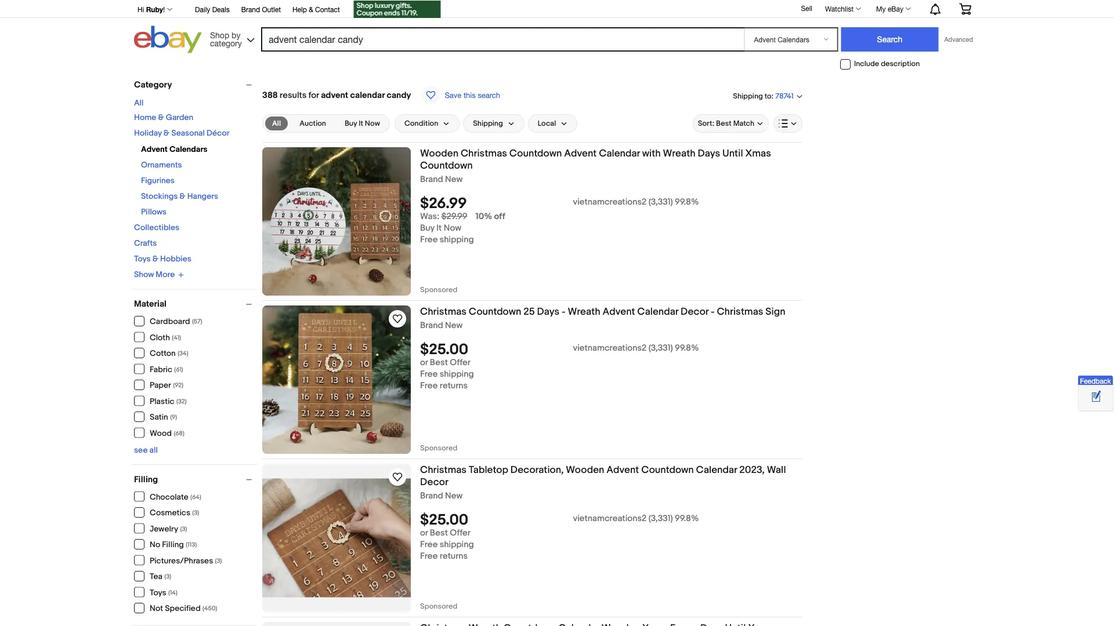 Task type: vqa. For each thing, say whether or not it's contained in the screenshot.


Task type: describe. For each thing, give the bounding box(es) containing it.
paper
[[150, 381, 171, 391]]

& for home
[[158, 113, 164, 123]]

$26.99
[[420, 195, 467, 213]]

wooden christmas countdown advent calendar with wreath days until xmas countdown brand new
[[420, 147, 771, 185]]

& for help
[[309, 5, 313, 13]]

advent inside christmas countdown 25 days - wreath advent calendar decor - christmas sign brand new
[[603, 306, 635, 318]]

2023,
[[739, 464, 765, 476]]

$25.00 for christmas tabletop decoration, wooden advent countdown calendar 2023, wall decor
[[420, 512, 468, 530]]

home
[[134, 113, 156, 123]]

hi ruby !
[[138, 5, 165, 13]]

results
[[280, 90, 307, 100]]

vietnamcreations2 (3,331) 99.8% or best offer free shipping free returns for days
[[420, 343, 699, 391]]

this
[[464, 91, 476, 100]]

$25.00 for christmas countdown 25 days - wreath advent calendar decor - christmas sign
[[420, 341, 468, 359]]

99.8% for calendar
[[675, 514, 699, 524]]

contact
[[315, 5, 340, 13]]

collectibles link
[[134, 223, 179, 233]]

0 horizontal spatial all link
[[134, 98, 144, 108]]

cardboard (57)
[[150, 317, 202, 327]]

save this search button
[[418, 85, 504, 105]]

figurines
[[141, 176, 175, 186]]

(3) for jewelry
[[180, 526, 187, 533]]

auction
[[300, 119, 326, 128]]

outlet
[[262, 5, 281, 13]]

78741
[[775, 92, 794, 101]]

ruby
[[146, 5, 163, 13]]

plastic
[[150, 397, 174, 407]]

my
[[876, 5, 886, 13]]

(41)
[[172, 334, 181, 342]]

plastic (32)
[[150, 397, 187, 407]]

christmas inside christmas tabletop decoration, wooden advent countdown calendar 2023, wall decor brand new
[[420, 464, 467, 476]]

crafts
[[134, 239, 157, 249]]

buy for buy it now free shipping
[[420, 223, 435, 234]]

xmas
[[745, 147, 771, 160]]

(3,331) for calendar
[[649, 514, 673, 524]]

sign
[[766, 306, 785, 318]]

wood (68)
[[150, 429, 184, 439]]

christmas countdown 25 days - wreath advent calendar decor - christmas sign link
[[420, 306, 802, 321]]

listing options selector. list view selected. image
[[779, 119, 797, 128]]

with
[[642, 147, 661, 160]]

new inside christmas tabletop decoration, wooden advent countdown calendar 2023, wall decor brand new
[[445, 491, 463, 502]]

brand inside the account navigation
[[241, 5, 260, 13]]

1 - from the left
[[562, 306, 566, 318]]

all
[[149, 446, 158, 455]]

4 free from the top
[[420, 540, 438, 550]]

watch christmas countdown 25 days - wreath advent calendar decor - christmas sign image
[[391, 312, 404, 326]]

1 horizontal spatial filling
[[162, 540, 184, 550]]

$29.99
[[441, 212, 467, 222]]

shop by category banner
[[131, 0, 980, 56]]

(32)
[[176, 398, 187, 406]]

search
[[478, 91, 500, 100]]

1 (3,331) from the top
[[649, 197, 673, 208]]

returns for countdown
[[440, 381, 468, 391]]

or for christmas tabletop decoration, wooden advent countdown calendar 2023, wall decor
[[420, 528, 428, 539]]

(3) for tea
[[164, 574, 171, 581]]

2 - from the left
[[711, 306, 715, 318]]

brand inside christmas countdown 25 days - wreath advent calendar decor - christmas sign brand new
[[420, 321, 443, 331]]

shipping to : 78741
[[733, 92, 794, 101]]

best for decor
[[430, 528, 448, 539]]

pictures/phrases (3)
[[150, 556, 222, 566]]

christmas tabletop decoration, wooden advent countdown calendar 2023, wall decor link
[[420, 464, 802, 491]]

new inside wooden christmas countdown advent calendar with wreath days until xmas countdown brand new
[[445, 174, 463, 185]]

it for buy it now free shipping
[[436, 223, 442, 234]]

crafts link
[[134, 239, 157, 249]]

(14)
[[168, 590, 177, 597]]

hobbies
[[160, 254, 191, 264]]

daily deals
[[195, 5, 230, 13]]

calendar inside christmas countdown 25 days - wreath advent calendar decor - christmas sign brand new
[[637, 306, 678, 318]]

25
[[524, 306, 535, 318]]

your shopping cart image
[[959, 3, 972, 15]]

wooden christmas countdown advent calendar with wreath days until xmas countdown heading
[[420, 147, 771, 172]]

all link inside main content
[[265, 117, 288, 131]]

& inside collectibles crafts toys & hobbies
[[152, 254, 158, 264]]

shop by category
[[210, 30, 242, 48]]

2 free from the top
[[420, 369, 438, 380]]

shipping for tabletop
[[440, 540, 474, 550]]

hi
[[138, 5, 144, 13]]

no filling (113)
[[150, 540, 197, 550]]

off
[[494, 212, 505, 222]]

not specified (450)
[[150, 604, 217, 614]]

christmas countdown 25 days - wreath advent calendar decor - christmas sign brand new
[[420, 306, 785, 331]]

christmas left sign
[[717, 306, 763, 318]]

calendar inside wooden christmas countdown advent calendar with wreath days until xmas countdown brand new
[[599, 147, 640, 160]]

match
[[733, 119, 754, 128]]

watch christmas tabletop decoration, wooden advent countdown calendar 2023, wall decor image
[[391, 471, 404, 485]]

cloth
[[150, 333, 170, 343]]

returns for tabletop
[[440, 552, 468, 562]]

was: $29.99
[[420, 212, 467, 222]]

toys (14)
[[150, 588, 177, 598]]

home & garden
[[134, 113, 193, 123]]

sort:
[[698, 119, 714, 128]]

toys inside collectibles crafts toys & hobbies
[[134, 254, 151, 264]]

shipping inside buy it now free shipping
[[440, 235, 474, 245]]

auction link
[[293, 117, 333, 131]]

watchlist
[[825, 5, 854, 13]]

toys & hobbies link
[[134, 254, 191, 264]]

offer for countdown
[[450, 358, 471, 368]]

help & contact link
[[292, 3, 340, 16]]

ornaments
[[141, 160, 182, 170]]

include
[[854, 60, 879, 69]]

local
[[538, 119, 556, 128]]

seasonal
[[171, 129, 205, 138]]

cotton (34)
[[150, 349, 188, 359]]

cardboard
[[150, 317, 190, 327]]

shop by category button
[[205, 26, 257, 51]]

christmas tabletop decoration, wooden advent countdown calendar 2023, wall decor heading
[[420, 464, 786, 489]]

wooden inside christmas tabletop decoration, wooden advent countdown calendar 2023, wall decor brand new
[[566, 464, 604, 476]]

advent
[[321, 90, 348, 100]]

wooden inside wooden christmas countdown advent calendar with wreath days until xmas countdown brand new
[[420, 147, 458, 160]]

specified
[[165, 604, 201, 614]]

not
[[150, 604, 163, 614]]

10%
[[475, 212, 492, 222]]

brand inside christmas tabletop decoration, wooden advent countdown calendar 2023, wall decor brand new
[[420, 491, 443, 502]]

& inside advent calendars ornaments figurines stockings & hangers pillows
[[180, 192, 185, 202]]

show more button
[[134, 270, 184, 280]]

new inside christmas countdown 25 days - wreath advent calendar decor - christmas sign brand new
[[445, 321, 463, 331]]

ornaments link
[[141, 160, 182, 170]]

388
[[262, 90, 278, 100]]

advent calendars ornaments figurines stockings & hangers pillows
[[141, 145, 218, 217]]

material
[[134, 299, 166, 310]]

chocolate
[[150, 493, 188, 502]]

christmas inside wooden christmas countdown advent calendar with wreath days until xmas countdown brand new
[[461, 147, 507, 160]]

buy it now
[[345, 119, 380, 128]]

paper (92)
[[150, 381, 183, 391]]



Task type: locate. For each thing, give the bounding box(es) containing it.
(92)
[[173, 382, 183, 390]]

all link
[[134, 98, 144, 108], [265, 117, 288, 131]]

0 horizontal spatial wooden
[[420, 147, 458, 160]]

0 horizontal spatial shipping
[[473, 119, 503, 128]]

feedback
[[1080, 377, 1111, 385]]

daily deals link
[[195, 3, 230, 16]]

& down home & garden link
[[164, 129, 169, 138]]

0 horizontal spatial days
[[537, 306, 560, 318]]

1 vertical spatial all link
[[265, 117, 288, 131]]

0 vertical spatial or
[[420, 358, 428, 368]]

0 vertical spatial returns
[[440, 381, 468, 391]]

help
[[292, 5, 307, 13]]

0 vertical spatial new
[[445, 174, 463, 185]]

vietnamcreations2 for countdown
[[573, 514, 647, 524]]

1 vertical spatial calendar
[[637, 306, 678, 318]]

shop
[[210, 30, 229, 40]]

brand outlet
[[241, 5, 281, 13]]

vietnamcreations2 down christmas tabletop decoration, wooden advent countdown calendar 2023, wall decor brand new
[[573, 514, 647, 524]]

0 vertical spatial all
[[134, 98, 144, 108]]

& up show more
[[152, 254, 158, 264]]

1 vertical spatial 99.8%
[[675, 343, 699, 354]]

& for holiday
[[164, 129, 169, 138]]

tea (3)
[[150, 572, 171, 582]]

0 horizontal spatial it
[[359, 119, 363, 128]]

home & garden link
[[134, 113, 193, 123]]

(3) right tea
[[164, 574, 171, 581]]

(57)
[[192, 318, 202, 326]]

0 vertical spatial days
[[698, 147, 720, 160]]

1 shipping from the top
[[440, 235, 474, 245]]

1 $25.00 from the top
[[420, 341, 468, 359]]

3 (3,331) from the top
[[649, 514, 673, 524]]

2 vertical spatial new
[[445, 491, 463, 502]]

shipping button
[[463, 114, 524, 133]]

0 vertical spatial shipping
[[440, 235, 474, 245]]

save this search
[[445, 91, 500, 100]]

1 or from the top
[[420, 358, 428, 368]]

1 horizontal spatial -
[[711, 306, 715, 318]]

all inside main content
[[272, 119, 281, 128]]

local button
[[528, 114, 577, 133]]

(3) inside jewelry (3)
[[180, 526, 187, 533]]

for
[[309, 90, 319, 100]]

buy it now free shipping
[[420, 223, 474, 245]]

0 horizontal spatial wreath
[[568, 306, 600, 318]]

1 new from the top
[[445, 174, 463, 185]]

garden
[[166, 113, 193, 123]]

(68)
[[174, 430, 184, 438]]

1 vertical spatial shipping
[[440, 369, 474, 380]]

best inside sort: best match dropdown button
[[716, 119, 732, 128]]

1 vietnamcreations2 from the top
[[573, 197, 647, 208]]

collectibles crafts toys & hobbies
[[134, 223, 191, 264]]

until
[[722, 147, 743, 160]]

none submit inside shop by category banner
[[841, 27, 939, 52]]

1 vertical spatial vietnamcreations2 (3,331) 99.8% or best offer free shipping free returns
[[420, 514, 699, 562]]

wall
[[767, 464, 786, 476]]

(113)
[[186, 542, 197, 549]]

1 99.8% from the top
[[675, 197, 699, 208]]

2 vertical spatial best
[[430, 528, 448, 539]]

(3,331) for advent
[[649, 343, 673, 354]]

main content
[[262, 74, 802, 627]]

(3) up (113)
[[180, 526, 187, 533]]

& right the 'home'
[[158, 113, 164, 123]]

ebay
[[888, 5, 903, 13]]

vietnamcreations2 (3,331) 99.8%
[[573, 197, 699, 208]]

wooden right decoration,
[[566, 464, 604, 476]]

brand inside wooden christmas countdown advent calendar with wreath days until xmas countdown brand new
[[420, 174, 443, 185]]

chocolate (64)
[[150, 493, 201, 502]]

1 returns from the top
[[440, 381, 468, 391]]

1 vertical spatial decor
[[420, 476, 448, 489]]

0 vertical spatial vietnamcreations2 (3,331) 99.8% or best offer free shipping free returns
[[420, 343, 699, 391]]

wooden down condition dropdown button
[[420, 147, 458, 160]]

was:
[[420, 212, 439, 222]]

buy down was: on the left top of page
[[420, 223, 435, 234]]

calendar inside christmas tabletop decoration, wooden advent countdown calendar 2023, wall decor brand new
[[696, 464, 737, 476]]

jewelry
[[150, 525, 178, 534]]

3 free from the top
[[420, 381, 438, 391]]

0 vertical spatial buy
[[345, 119, 357, 128]]

candy
[[387, 90, 411, 100]]

0 vertical spatial offer
[[450, 358, 471, 368]]

1 horizontal spatial wooden
[[566, 464, 604, 476]]

decor inside christmas countdown 25 days - wreath advent calendar decor - christmas sign brand new
[[681, 306, 709, 318]]

2 vietnamcreations2 (3,331) 99.8% or best offer free shipping free returns from the top
[[420, 514, 699, 562]]

christmas countdown 25 days - wreath advent calendar decor - christmas sign heading
[[420, 306, 785, 318]]

1 vertical spatial buy
[[420, 223, 435, 234]]

& inside the account navigation
[[309, 5, 313, 13]]

1 vertical spatial new
[[445, 321, 463, 331]]

(450)
[[203, 605, 217, 613]]

1 vertical spatial $25.00
[[420, 512, 468, 530]]

shipping for shipping to : 78741
[[733, 92, 763, 101]]

watchlist link
[[819, 2, 866, 16]]

christmas countdown 25 days - wreath advent calendar decor - christmas sign image
[[262, 306, 411, 454]]

0 vertical spatial vietnamcreations2
[[573, 197, 647, 208]]

satin (9)
[[150, 413, 177, 423]]

cosmetics (3)
[[150, 509, 199, 518]]

1 offer from the top
[[450, 358, 471, 368]]

best for -
[[430, 358, 448, 368]]

vietnamcreations2 down wooden christmas countdown advent calendar with wreath days until xmas countdown brand new
[[573, 197, 647, 208]]

free inside buy it now free shipping
[[420, 235, 438, 245]]

pillows link
[[141, 207, 167, 217]]

3 99.8% from the top
[[675, 514, 699, 524]]

1 vertical spatial wreath
[[568, 306, 600, 318]]

all link down the 388
[[265, 117, 288, 131]]

& right help
[[309, 5, 313, 13]]

0 vertical spatial best
[[716, 119, 732, 128]]

it for buy it now
[[359, 119, 363, 128]]

buy for buy it now
[[345, 119, 357, 128]]

1 vertical spatial wooden
[[566, 464, 604, 476]]

1 vertical spatial best
[[430, 358, 448, 368]]

1 horizontal spatial buy
[[420, 223, 435, 234]]

2 or from the top
[[420, 528, 428, 539]]

account navigation
[[131, 0, 980, 19]]

1 horizontal spatial now
[[444, 223, 461, 234]]

it down calendar
[[359, 119, 363, 128]]

or
[[420, 358, 428, 368], [420, 528, 428, 539]]

1 free from the top
[[420, 235, 438, 245]]

(61)
[[174, 366, 183, 374]]

countdown inside christmas countdown 25 days - wreath advent calendar decor - christmas sign brand new
[[469, 306, 521, 318]]

1 horizontal spatial all
[[272, 119, 281, 128]]

0 horizontal spatial -
[[562, 306, 566, 318]]

0 vertical spatial calendar
[[599, 147, 640, 160]]

0 vertical spatial all link
[[134, 98, 144, 108]]

days right 25 at the left of page
[[537, 306, 560, 318]]

days inside wooden christmas countdown advent calendar with wreath days until xmas countdown brand new
[[698, 147, 720, 160]]

2 (3,331) from the top
[[649, 343, 673, 354]]

(3) right the pictures/phrases
[[215, 558, 222, 565]]

(3) for cosmetics
[[192, 510, 199, 517]]

holiday
[[134, 129, 162, 138]]

now down $29.99
[[444, 223, 461, 234]]

pictures/phrases
[[150, 556, 213, 566]]

see
[[134, 446, 148, 455]]

0 vertical spatial it
[[359, 119, 363, 128]]

see all
[[134, 446, 158, 455]]

description
[[881, 60, 920, 69]]

buy inside buy it now free shipping
[[420, 223, 435, 234]]

christmas tabletop decoration, wooden advent countdown calendar 2023, wall decor brand new
[[420, 464, 786, 502]]

2 vertical spatial (3,331)
[[649, 514, 673, 524]]

offer for tabletop
[[450, 528, 471, 539]]

1 vietnamcreations2 (3,331) 99.8% or best offer free shipping free returns from the top
[[420, 343, 699, 391]]

shipping for countdown
[[440, 369, 474, 380]]

christmas right watch christmas countdown 25 days - wreath advent calendar decor - christmas sign icon
[[420, 306, 467, 318]]

my ebay link
[[870, 2, 916, 16]]

wreath inside christmas countdown 25 days - wreath advent calendar decor - christmas sign brand new
[[568, 306, 600, 318]]

cosmetics
[[150, 509, 190, 518]]

2 new from the top
[[445, 321, 463, 331]]

99.8%
[[675, 197, 699, 208], [675, 343, 699, 354], [675, 514, 699, 524]]

None submit
[[841, 27, 939, 52]]

advent
[[141, 145, 168, 155], [564, 147, 597, 160], [603, 306, 635, 318], [607, 464, 639, 476]]

deals
[[212, 5, 230, 13]]

(64)
[[190, 494, 201, 501]]

(34)
[[178, 350, 188, 358]]

wreath inside wooden christmas countdown advent calendar with wreath days until xmas countdown brand new
[[663, 147, 696, 160]]

now for buy it now free shipping
[[444, 223, 461, 234]]

condition button
[[395, 114, 460, 133]]

0 vertical spatial $25.00
[[420, 341, 468, 359]]

1 vertical spatial now
[[444, 223, 461, 234]]

0 horizontal spatial all
[[134, 98, 144, 108]]

0 vertical spatial (3,331)
[[649, 197, 673, 208]]

figurines link
[[141, 176, 175, 186]]

advent inside christmas tabletop decoration, wooden advent countdown calendar 2023, wall decor brand new
[[607, 464, 639, 476]]

1 vertical spatial or
[[420, 528, 428, 539]]

all down the 388
[[272, 119, 281, 128]]

1 horizontal spatial shipping
[[733, 92, 763, 101]]

fabric (61)
[[150, 365, 183, 375]]

include description
[[854, 60, 920, 69]]

wreath
[[663, 147, 696, 160], [568, 306, 600, 318]]

it inside buy it now free shipping
[[436, 223, 442, 234]]

2 returns from the top
[[440, 552, 468, 562]]

now for buy it now
[[365, 119, 380, 128]]

vietnamcreations2 for wreath
[[573, 343, 647, 354]]

save
[[445, 91, 461, 100]]

now down calendar
[[365, 119, 380, 128]]

shipping for shipping
[[473, 119, 503, 128]]

wood
[[150, 429, 172, 439]]

decor inside christmas tabletop decoration, wooden advent countdown calendar 2023, wall decor brand new
[[420, 476, 448, 489]]

calendar
[[599, 147, 640, 160], [637, 306, 678, 318], [696, 464, 737, 476]]

& left the hangers
[[180, 192, 185, 202]]

0 vertical spatial decor
[[681, 306, 709, 318]]

1 vertical spatial returns
[[440, 552, 468, 562]]

advanced
[[944, 36, 973, 43]]

1 vertical spatial shipping
[[473, 119, 503, 128]]

1 vertical spatial days
[[537, 306, 560, 318]]

countdown
[[509, 147, 562, 160], [420, 160, 473, 172], [469, 306, 521, 318], [641, 464, 694, 476]]

2 vertical spatial calendar
[[696, 464, 737, 476]]

get the coupon image
[[354, 1, 441, 18]]

3 vietnamcreations2 from the top
[[573, 514, 647, 524]]

2 vertical spatial 99.8%
[[675, 514, 699, 524]]

0 vertical spatial now
[[365, 119, 380, 128]]

2 vertical spatial vietnamcreations2
[[573, 514, 647, 524]]

décor
[[207, 129, 230, 138]]

0 horizontal spatial now
[[365, 119, 380, 128]]

2 vertical spatial shipping
[[440, 540, 474, 550]]

vietnamcreations2 (3,331) 99.8% or best offer free shipping free returns for wooden
[[420, 514, 699, 562]]

0 horizontal spatial buy
[[345, 119, 357, 128]]

1 vertical spatial toys
[[150, 588, 166, 598]]

5 free from the top
[[420, 552, 438, 562]]

returns
[[440, 381, 468, 391], [440, 552, 468, 562]]

cloth (41)
[[150, 333, 181, 343]]

$25.00
[[420, 341, 468, 359], [420, 512, 468, 530]]

(3) inside tea (3)
[[164, 574, 171, 581]]

1 vertical spatial filling
[[162, 540, 184, 550]]

wreath right 25 at the left of page
[[568, 306, 600, 318]]

brand
[[241, 5, 260, 13], [420, 174, 443, 185], [420, 321, 443, 331], [420, 491, 443, 502]]

days inside christmas countdown 25 days - wreath advent calendar decor - christmas sign brand new
[[537, 306, 560, 318]]

collectibles
[[134, 223, 179, 233]]

0 horizontal spatial decor
[[420, 476, 448, 489]]

advent inside wooden christmas countdown advent calendar with wreath days until xmas countdown brand new
[[564, 147, 597, 160]]

filling up chocolate
[[134, 475, 158, 485]]

buy down the 388 results for advent calendar candy
[[345, 119, 357, 128]]

1 vertical spatial offer
[[450, 528, 471, 539]]

decoration,
[[510, 464, 564, 476]]

christmas down shipping dropdown button on the top left of page
[[461, 147, 507, 160]]

holiday & seasonal décor
[[134, 129, 230, 138]]

calendar
[[350, 90, 385, 100]]

0 vertical spatial filling
[[134, 475, 158, 485]]

99.8% for advent
[[675, 343, 699, 354]]

2 vietnamcreations2 from the top
[[573, 343, 647, 354]]

0 vertical spatial wreath
[[663, 147, 696, 160]]

countdown inside christmas tabletop decoration, wooden advent countdown calendar 2023, wall decor brand new
[[641, 464, 694, 476]]

1 vertical spatial (3,331)
[[649, 343, 673, 354]]

calendars
[[169, 145, 207, 155]]

christmas tabletop decoration, wooden advent countdown calendar 2023, wall decor image
[[262, 479, 411, 598]]

1 vertical spatial all
[[272, 119, 281, 128]]

(9)
[[170, 414, 177, 422]]

(3) for pictures/phrases
[[215, 558, 222, 565]]

0 vertical spatial 99.8%
[[675, 197, 699, 208]]

3 shipping from the top
[[440, 540, 474, 550]]

0 vertical spatial shipping
[[733, 92, 763, 101]]

all up the 'home'
[[134, 98, 144, 108]]

now inside buy it now free shipping
[[444, 223, 461, 234]]

wooden christmas countdown advent calendar with wreath days until xmas countdown image
[[262, 147, 411, 296]]

it down was: $29.99
[[436, 223, 442, 234]]

shipping inside 'shipping to : 78741'
[[733, 92, 763, 101]]

or for christmas countdown 25 days - wreath advent calendar decor - christmas sign
[[420, 358, 428, 368]]

help & contact
[[292, 5, 340, 13]]

0 vertical spatial wooden
[[420, 147, 458, 160]]

all link up the 'home'
[[134, 98, 144, 108]]

brand outlet link
[[241, 3, 281, 16]]

1 horizontal spatial decor
[[681, 306, 709, 318]]

All selected text field
[[272, 118, 281, 129]]

Search for anything text field
[[263, 28, 742, 50]]

vietnamcreations2 down christmas countdown 25 days - wreath advent calendar decor - christmas sign brand new
[[573, 343, 647, 354]]

shipping down search
[[473, 119, 503, 128]]

toys
[[134, 254, 151, 264], [150, 588, 166, 598]]

sort: best match
[[698, 119, 754, 128]]

1 horizontal spatial it
[[436, 223, 442, 234]]

1 horizontal spatial days
[[698, 147, 720, 160]]

1 vertical spatial it
[[436, 223, 442, 234]]

(3) down (64)
[[192, 510, 199, 517]]

advent inside advent calendars ornaments figurines stockings & hangers pillows
[[141, 145, 168, 155]]

cotton
[[150, 349, 176, 359]]

heading
[[420, 623, 774, 627]]

2 offer from the top
[[450, 528, 471, 539]]

2 99.8% from the top
[[675, 343, 699, 354]]

(3) inside cosmetics (3)
[[192, 510, 199, 517]]

1 horizontal spatial wreath
[[663, 147, 696, 160]]

wreath right with
[[663, 147, 696, 160]]

shipping left to
[[733, 92, 763, 101]]

0 vertical spatial toys
[[134, 254, 151, 264]]

0 horizontal spatial filling
[[134, 475, 158, 485]]

3 new from the top
[[445, 491, 463, 502]]

toys left (14) on the bottom left of page
[[150, 588, 166, 598]]

days left until
[[698, 147, 720, 160]]

sort: best match button
[[693, 114, 769, 133]]

1 vertical spatial vietnamcreations2
[[573, 343, 647, 354]]

2 $25.00 from the top
[[420, 512, 468, 530]]

1 horizontal spatial all link
[[265, 117, 288, 131]]

shipping inside dropdown button
[[473, 119, 503, 128]]

(3) inside pictures/phrases (3)
[[215, 558, 222, 565]]

offer
[[450, 358, 471, 368], [450, 528, 471, 539]]

toys up show
[[134, 254, 151, 264]]

christmas left tabletop
[[420, 464, 467, 476]]

category
[[134, 79, 172, 90]]

sell
[[801, 4, 812, 12]]

main content containing $26.99
[[262, 74, 802, 627]]

2 shipping from the top
[[440, 369, 474, 380]]

filling down jewelry (3) at bottom
[[162, 540, 184, 550]]



